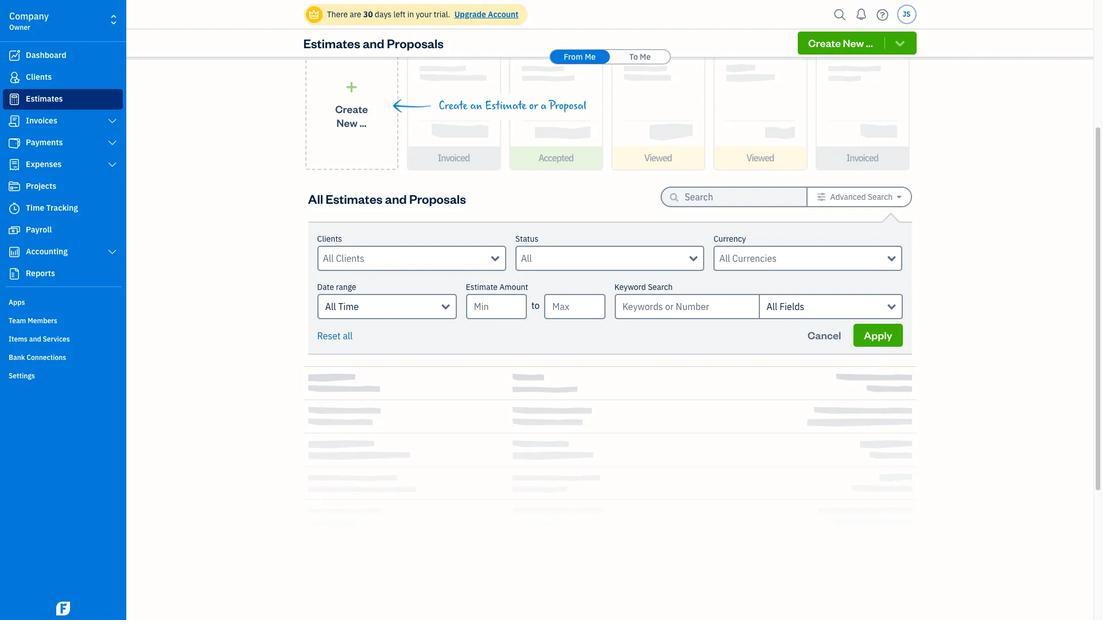 Task type: describe. For each thing, give the bounding box(es) containing it.
0 vertical spatial estimate
[[485, 99, 527, 113]]

to me link
[[611, 50, 670, 64]]

chevron large down image for expenses
[[107, 160, 118, 169]]

amount
[[500, 282, 529, 292]]

settings link
[[3, 367, 123, 384]]

main element
[[0, 0, 155, 620]]

estimates link
[[3, 89, 123, 110]]

All Currencies search field
[[720, 252, 888, 265]]

items and services
[[9, 335, 70, 343]]

payments
[[26, 137, 63, 148]]

1 horizontal spatial new
[[843, 36, 865, 49]]

there
[[327, 9, 348, 20]]

create new … button for estimates and proposals
[[798, 32, 917, 55]]

2 horizontal spatial and
[[385, 190, 407, 206]]

account
[[488, 9, 519, 20]]

invoices
[[26, 115, 57, 126]]

fields
[[780, 301, 805, 312]]

from
[[564, 52, 583, 62]]

2 vertical spatial estimates
[[326, 190, 383, 206]]

tracking
[[46, 203, 78, 213]]

items and services link
[[3, 330, 123, 347]]

all time button
[[317, 294, 457, 319]]

1 invoiced from the left
[[438, 152, 470, 164]]

go to help image
[[874, 6, 892, 23]]

connections
[[27, 353, 66, 362]]

bank connections
[[9, 353, 66, 362]]

chevron large down image for payments
[[107, 138, 118, 148]]

date range
[[317, 282, 357, 292]]

your
[[416, 9, 432, 20]]

create an estimate or a proposal
[[439, 99, 587, 113]]

js
[[903, 10, 911, 18]]

time inside main element
[[26, 203, 44, 213]]

0 vertical spatial create new …
[[809, 36, 874, 49]]

accounting link
[[3, 242, 123, 262]]

search for advanced search
[[868, 192, 893, 202]]

invoice image
[[7, 115, 21, 127]]

apps link
[[3, 293, 123, 311]]

trial.
[[434, 9, 451, 20]]

timer image
[[7, 203, 21, 214]]

Search text field
[[685, 188, 789, 206]]

time tracking link
[[3, 198, 123, 219]]

1 horizontal spatial clients
[[317, 234, 342, 244]]

chevron large down image for accounting
[[107, 248, 118, 257]]

expenses link
[[3, 155, 123, 175]]

or
[[529, 99, 538, 113]]

2 horizontal spatial create
[[809, 36, 841, 49]]

all time
[[325, 301, 359, 312]]

estimate image
[[7, 94, 21, 105]]

members
[[28, 316, 57, 325]]

reset all
[[317, 330, 353, 342]]

left
[[394, 9, 406, 20]]

report image
[[7, 268, 21, 280]]

to
[[630, 52, 638, 62]]

time inside dropdown button
[[338, 301, 359, 312]]

invoices link
[[3, 111, 123, 132]]

2 invoiced from the left
[[847, 152, 879, 164]]

me for to me
[[640, 52, 651, 62]]

0 vertical spatial proposals
[[387, 35, 444, 51]]

recently
[[304, 11, 354, 28]]

project image
[[7, 181, 21, 192]]

chart image
[[7, 246, 21, 258]]

1 vertical spatial proposals
[[409, 190, 466, 206]]

reports link
[[3, 264, 123, 284]]

2 viewed from the left
[[747, 152, 775, 164]]

dashboard image
[[7, 50, 21, 61]]

currency
[[714, 234, 746, 244]]

in
[[408, 9, 414, 20]]

keyword search
[[615, 282, 673, 292]]

estimates for estimates
[[26, 94, 63, 104]]

1 horizontal spatial create
[[439, 99, 468, 113]]

caretdown image
[[897, 192, 902, 202]]

Estimate Amount Minimum text field
[[466, 294, 527, 319]]

to me
[[630, 52, 651, 62]]

services
[[43, 335, 70, 343]]

1 vertical spatial estimate
[[466, 282, 498, 292]]

owner
[[9, 23, 30, 32]]

client image
[[7, 72, 21, 83]]

date
[[317, 282, 334, 292]]

reset all button
[[317, 329, 353, 343]]

reset
[[317, 330, 341, 342]]

projects link
[[3, 176, 123, 197]]

crown image
[[308, 8, 320, 20]]

status
[[516, 234, 539, 244]]

0 horizontal spatial …
[[360, 116, 367, 129]]

create new … button for create an estimate or a proposal
[[305, 41, 398, 170]]

updated
[[357, 11, 407, 28]]

to
[[532, 300, 540, 311]]

notifications image
[[853, 3, 871, 26]]

advanced
[[831, 192, 866, 202]]

freshbooks image
[[54, 602, 72, 616]]

team members link
[[3, 312, 123, 329]]

there are 30 days left in your trial. upgrade account
[[327, 9, 519, 20]]

clients link
[[3, 67, 123, 88]]

estimates for estimates and proposals
[[304, 35, 360, 51]]

dashboard
[[26, 50, 66, 60]]

advanced search
[[831, 192, 893, 202]]

search for keyword search
[[648, 282, 673, 292]]

chevrondown image
[[894, 37, 907, 49]]

payroll link
[[3, 220, 123, 241]]

All Clients search field
[[323, 252, 492, 265]]

1 viewed from the left
[[645, 152, 672, 164]]

a
[[541, 99, 547, 113]]

projects
[[26, 181, 56, 191]]

reports
[[26, 268, 55, 279]]

keyword
[[615, 282, 646, 292]]



Task type: locate. For each thing, give the bounding box(es) containing it.
1 horizontal spatial time
[[338, 301, 359, 312]]

1 vertical spatial and
[[385, 190, 407, 206]]

Estimate Amount Maximum text field
[[545, 294, 606, 319]]

and for proposals
[[363, 35, 385, 51]]

proposals
[[387, 35, 444, 51], [409, 190, 466, 206]]

1 vertical spatial create new …
[[335, 102, 368, 129]]

0 vertical spatial clients
[[26, 72, 52, 82]]

clients up date
[[317, 234, 342, 244]]

team
[[9, 316, 26, 325]]

upgrade account link
[[452, 9, 519, 20]]

me right to
[[640, 52, 651, 62]]

chevron large down image
[[107, 138, 118, 148], [107, 160, 118, 169], [107, 248, 118, 257]]

0 horizontal spatial invoiced
[[438, 152, 470, 164]]

30
[[363, 9, 373, 20]]

time right timer image
[[26, 203, 44, 213]]

chevron large down image inside payments link
[[107, 138, 118, 148]]

days
[[375, 9, 392, 20]]

0 horizontal spatial me
[[585, 52, 596, 62]]

1 vertical spatial …
[[360, 116, 367, 129]]

search inside dropdown button
[[868, 192, 893, 202]]

me right 'from'
[[585, 52, 596, 62]]

estimates and proposals
[[304, 35, 444, 51]]

2 chevron large down image from the top
[[107, 160, 118, 169]]

chevron large down image
[[107, 117, 118, 126]]

create left an
[[439, 99, 468, 113]]

me
[[585, 52, 596, 62], [640, 52, 651, 62]]

time
[[26, 203, 44, 213], [338, 301, 359, 312]]

clients
[[26, 72, 52, 82], [317, 234, 342, 244]]

me for from me
[[585, 52, 596, 62]]

3 chevron large down image from the top
[[107, 248, 118, 257]]

create
[[809, 36, 841, 49], [439, 99, 468, 113], [335, 102, 368, 115]]

and for services
[[29, 335, 41, 343]]

payroll
[[26, 225, 52, 235]]

time down range
[[338, 301, 359, 312]]

an
[[471, 99, 483, 113]]

expense image
[[7, 159, 21, 171]]

1 horizontal spatial create new …
[[809, 36, 874, 49]]

settings image
[[817, 192, 827, 202]]

search left caretdown image
[[868, 192, 893, 202]]

1 me from the left
[[585, 52, 596, 62]]

from me
[[564, 52, 596, 62]]

apply button
[[854, 324, 903, 347]]

chevron large down image inside expenses link
[[107, 160, 118, 169]]

clients down the dashboard
[[26, 72, 52, 82]]

2 me from the left
[[640, 52, 651, 62]]

time tracking
[[26, 203, 78, 213]]

apps
[[9, 298, 25, 307]]

all for all estimates and proposals
[[308, 190, 323, 206]]

0 vertical spatial search
[[868, 192, 893, 202]]

1 vertical spatial estimates
[[26, 94, 63, 104]]

proposal
[[549, 99, 587, 113]]

1 horizontal spatial search
[[868, 192, 893, 202]]

Keyword Search field
[[759, 294, 903, 319]]

recently updated
[[304, 11, 407, 28]]

plus image
[[345, 81, 358, 93]]

all for all fields
[[767, 301, 778, 312]]

all fields
[[767, 301, 805, 312]]

upgrade
[[455, 9, 486, 20]]

advanced search button
[[808, 188, 911, 206]]

2 vertical spatial chevron large down image
[[107, 248, 118, 257]]

2 horizontal spatial all
[[767, 301, 778, 312]]

expenses
[[26, 159, 62, 169]]

money image
[[7, 225, 21, 236]]

search right the keyword
[[648, 282, 673, 292]]

dashboard link
[[3, 45, 123, 66]]

all estimates and proposals
[[308, 190, 466, 206]]

settings
[[9, 372, 35, 380]]

1 horizontal spatial all
[[325, 301, 336, 312]]

1 vertical spatial time
[[338, 301, 359, 312]]

accounting
[[26, 246, 68, 257]]

create new … down the search "icon" on the top of page
[[809, 36, 874, 49]]

1 horizontal spatial create new … button
[[798, 32, 917, 55]]

0 horizontal spatial new
[[337, 116, 358, 129]]

all for all time
[[325, 301, 336, 312]]

1 chevron large down image from the top
[[107, 138, 118, 148]]

…
[[867, 36, 874, 49], [360, 116, 367, 129]]

2 vertical spatial and
[[29, 335, 41, 343]]

0 horizontal spatial all
[[308, 190, 323, 206]]

clients inside main element
[[26, 72, 52, 82]]

all inside dropdown button
[[325, 301, 336, 312]]

0 vertical spatial …
[[867, 36, 874, 49]]

apply
[[864, 329, 893, 342]]

cancel button
[[798, 324, 852, 347]]

bank
[[9, 353, 25, 362]]

0 horizontal spatial create new … button
[[305, 41, 398, 170]]

bank connections link
[[3, 349, 123, 366]]

are
[[350, 9, 362, 20]]

1 vertical spatial new
[[337, 116, 358, 129]]

new down notifications image
[[843, 36, 865, 49]]

estimate amount
[[466, 282, 529, 292]]

items
[[9, 335, 27, 343]]

1 horizontal spatial and
[[363, 35, 385, 51]]

accepted
[[539, 152, 574, 164]]

1 horizontal spatial viewed
[[747, 152, 775, 164]]

create new …
[[809, 36, 874, 49], [335, 102, 368, 129]]

estimates inside main element
[[26, 94, 63, 104]]

0 vertical spatial and
[[363, 35, 385, 51]]

0 horizontal spatial create new …
[[335, 102, 368, 129]]

and inside main element
[[29, 335, 41, 343]]

payments link
[[3, 133, 123, 153]]

invoiced
[[438, 152, 470, 164], [847, 152, 879, 164]]

company
[[9, 10, 49, 22]]

1 vertical spatial search
[[648, 282, 673, 292]]

new down plus image
[[337, 116, 358, 129]]

0 horizontal spatial create
[[335, 102, 368, 115]]

Keyword Search text field
[[615, 294, 759, 319]]

1 horizontal spatial me
[[640, 52, 651, 62]]

all inside field
[[767, 301, 778, 312]]

viewed
[[645, 152, 672, 164], [747, 152, 775, 164]]

and
[[363, 35, 385, 51], [385, 190, 407, 206], [29, 335, 41, 343]]

0 vertical spatial chevron large down image
[[107, 138, 118, 148]]

search image
[[831, 6, 850, 23]]

0 vertical spatial estimates
[[304, 35, 360, 51]]

cancel
[[808, 329, 842, 342]]

0 vertical spatial new
[[843, 36, 865, 49]]

All search field
[[521, 252, 690, 265]]

1 vertical spatial chevron large down image
[[107, 160, 118, 169]]

0 horizontal spatial clients
[[26, 72, 52, 82]]

create new … down plus image
[[335, 102, 368, 129]]

0 horizontal spatial time
[[26, 203, 44, 213]]

1 horizontal spatial …
[[867, 36, 874, 49]]

1 vertical spatial clients
[[317, 234, 342, 244]]

0 horizontal spatial viewed
[[645, 152, 672, 164]]

create down plus image
[[335, 102, 368, 115]]

from me link
[[550, 50, 610, 64]]

estimate
[[485, 99, 527, 113], [466, 282, 498, 292]]

0 vertical spatial time
[[26, 203, 44, 213]]

all
[[308, 190, 323, 206], [325, 301, 336, 312], [767, 301, 778, 312]]

new
[[843, 36, 865, 49], [337, 116, 358, 129]]

0 horizontal spatial and
[[29, 335, 41, 343]]

create down the search "icon" on the top of page
[[809, 36, 841, 49]]

payment image
[[7, 137, 21, 149]]

1 horizontal spatial invoiced
[[847, 152, 879, 164]]

range
[[336, 282, 357, 292]]

estimate left "or"
[[485, 99, 527, 113]]

search
[[868, 192, 893, 202], [648, 282, 673, 292]]

0 horizontal spatial search
[[648, 282, 673, 292]]

js button
[[897, 5, 917, 24]]

team members
[[9, 316, 57, 325]]

create new … button
[[798, 32, 917, 55], [305, 41, 398, 170]]

all
[[343, 330, 353, 342]]

estimate up "estimate amount minimum" text field
[[466, 282, 498, 292]]

company owner
[[9, 10, 49, 32]]



Task type: vqa. For each thing, say whether or not it's contained in the screenshot.
Save and Finish button
no



